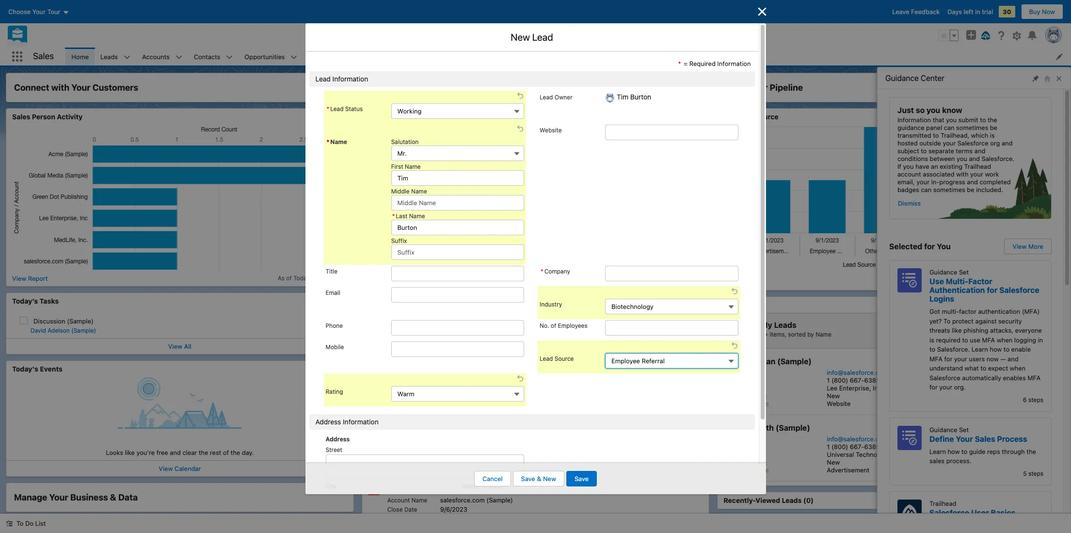 Task type: locate. For each thing, give the bounding box(es) containing it.
—
[[1001, 355, 1006, 363]]

2 (800) from the top
[[832, 443, 849, 451]]

2 info@salesforce.com from the top
[[827, 435, 889, 443]]

1 vertical spatial company:
[[731, 451, 760, 458]]

leads inside my leads 2+ items, sorted by name
[[775, 321, 797, 329]]

0 vertical spatial acme
[[375, 357, 396, 366]]

1 up advertisement
[[827, 443, 830, 451]]

lee enterprise, inc
[[827, 384, 882, 392]]

days left in trial
[[948, 8, 994, 16]]

company: for amy
[[731, 384, 760, 392]]

security
[[999, 317, 1022, 325]]

2+ inside my opportunities 2+ items, sorted by opportunity name
[[405, 331, 413, 338]]

your left in-
[[917, 178, 930, 186]]

1 steps from the top
[[1029, 396, 1044, 403]]

0 vertical spatial name:
[[401, 369, 420, 376]]

trailhead down terms
[[965, 163, 992, 170]]

like right looks
[[125, 449, 135, 456]]

1 horizontal spatial more link
[[1044, 301, 1059, 308]]

1 horizontal spatial in
[[1038, 336, 1044, 344]]

1 close date: from the top
[[375, 376, 409, 384]]

be up org
[[990, 124, 998, 131]]

list containing home
[[66, 48, 1072, 65]]

2 lead source: from the top
[[731, 466, 769, 474]]

how inside guidance set define your sales process learn how to guide reps through the sales process.
[[948, 448, 960, 455]]

1 vertical spatial how
[[948, 448, 960, 455]]

salesforce. inside just so you know information that you submit to the guidance panel can sometimes be transmitted to trailhead, which is hosted outside your salesforce org and subject to separate terms and conditions between you and salesforce. if you have an existing trailhead account associated with your work email, your in-progress and completed badges can sometimes be included.
[[982, 155, 1015, 163]]

center
[[921, 74, 945, 82]]

mfa up understand on the bottom right
[[930, 355, 943, 363]]

12:​27 for build your pipeline
[[1019, 277, 1034, 284]]

date: for 1100
[[393, 427, 409, 435]]

pm
[[335, 275, 344, 282], [679, 277, 688, 284], [1035, 277, 1044, 284]]

1 vertical spatial guidance
[[930, 268, 958, 276]]

text default image up industry, biotechnology button
[[692, 277, 699, 284]]

my for my opportunities
[[368, 301, 378, 309]]

2 2+ from the left
[[761, 331, 768, 338]]

- left the 1,200
[[398, 357, 402, 366]]

(800) up advertisement
[[832, 443, 849, 451]]

and inside guidance set use multi-factor authentication for salesforce logins got multi-factor authentication (mfa) yet? to protect against security threats like phishing attacks, everyone is required to use mfa when logging in to salesforce. learn how to enable mfa for your users now — and understand what to expect when salesforce automatically enables mfa for your org.
[[1008, 355, 1019, 363]]

my opportunities link
[[368, 301, 426, 309]]

save for save & new
[[521, 475, 535, 483]]

close
[[413, 82, 437, 93], [375, 376, 391, 384], [375, 427, 391, 435], [387, 506, 403, 513]]

manage up team pipeline
[[370, 82, 403, 93]]

sorted for pipeline
[[788, 331, 806, 338]]

10/24/2023
[[471, 376, 505, 384]]

date: for 1,200
[[393, 376, 409, 384]]

(0)
[[804, 496, 814, 505]]

leads inside list item
[[100, 53, 118, 60]]

by
[[745, 113, 754, 121], [452, 331, 459, 338], [808, 331, 814, 338]]

info@salesforce.com for andy smith (sample)
[[827, 435, 889, 443]]

widgets right the 1,200
[[427, 357, 458, 366]]

2 1 (800) 667-6389 from the top
[[827, 443, 881, 451]]

0 vertical spatial source
[[755, 113, 779, 121]]

close date: for 1100
[[375, 427, 409, 435]]

know
[[943, 106, 963, 114]]

company: for andy
[[731, 451, 760, 458]]

2+ for your
[[761, 331, 768, 338]]

0 vertical spatial info@salesforce.com
[[827, 369, 889, 376]]

account
[[898, 170, 922, 178]]

-
[[398, 357, 402, 366], [398, 408, 402, 417], [437, 486, 440, 494]]

6389 for amy jordan (sample)
[[865, 376, 881, 384]]

667- up advertisement
[[850, 443, 865, 451]]

employees
[[558, 322, 588, 329]]

1 vertical spatial learn
[[930, 448, 946, 455]]

how up process.
[[948, 448, 960, 455]]

to right submit
[[981, 116, 987, 124]]

0 horizontal spatial be
[[968, 186, 975, 194]]

my inside my opportunities link
[[368, 301, 378, 309]]

guidance for guidance set define your sales process learn how to guide reps through the sales process.
[[930, 426, 958, 433]]

1 vertical spatial info@salesforce.com
[[827, 435, 889, 443]]

& for manage
[[405, 82, 411, 93]]

1 lead status: from the top
[[731, 392, 767, 400]]

sales operations button
[[6, 519, 353, 533]]

mfa right use
[[983, 336, 996, 344]]

account name: down 1100
[[375, 420, 420, 427]]

2 vertical spatial -
[[437, 486, 440, 494]]

more link
[[689, 301, 704, 308], [1044, 301, 1059, 308]]

free
[[157, 449, 168, 456]]

data
[[118, 492, 138, 503]]

salesforce
[[958, 139, 989, 147], [1000, 286, 1040, 294], [930, 374, 961, 382], [930, 508, 970, 517]]

2 vertical spatial guidance
[[930, 426, 958, 433]]

cancel
[[483, 475, 503, 483]]

0 vertical spatial learn
[[972, 345, 989, 353]]

2 6389 from the top
[[865, 443, 881, 451]]

0 vertical spatial date:
[[393, 376, 409, 384]]

my opportunities
[[368, 301, 426, 309]]

0 horizontal spatial to
[[16, 520, 24, 527]]

2 info@salesforce.com link from the top
[[827, 435, 889, 443]]

my inside my opportunities 2+ items, sorted by opportunity name
[[405, 321, 417, 329]]

0 vertical spatial source:
[[747, 400, 769, 407]]

0 vertical spatial steps
[[1029, 396, 1044, 403]]

0 vertical spatial set
[[960, 268, 969, 276]]

1 horizontal spatial learn
[[972, 345, 989, 353]]

1 vertical spatial 667-
[[850, 443, 865, 451]]

2 vertical spatial mfa
[[1028, 374, 1041, 382]]

0 vertical spatial (800)
[[832, 376, 849, 384]]

1 vertical spatial like
[[125, 449, 135, 456]]

at
[[312, 275, 317, 282], [656, 277, 661, 284], [1012, 277, 1017, 284]]

1 company: from the top
[[731, 384, 760, 392]]

- for 1100
[[398, 408, 402, 417]]

info@salesforce.com link for amy jordan (sample)
[[827, 369, 889, 376]]

users
[[969, 355, 985, 363]]

1 horizontal spatial be
[[990, 124, 998, 131]]

more inside button
[[1029, 243, 1044, 250]]

0 horizontal spatial recently-
[[368, 465, 400, 473]]

0 horizontal spatial by
[[452, 331, 459, 338]]

viewed for opportunities
[[400, 465, 425, 473]]

1 horizontal spatial with
[[957, 170, 969, 178]]

view report link
[[12, 274, 48, 282], [368, 274, 404, 286], [724, 274, 760, 286]]

information inside just so you know information that you submit to the guidance panel can sometimes be transmitted to trailhead, which is hosted outside your salesforce org and subject to separate terms and conditions between you and salesforce. if you have an existing trailhead account associated with your work email, your in-progress and completed badges can sometimes be included.
[[898, 116, 931, 124]]

guidance inside guidance set define your sales process learn how to guide reps through the sales process.
[[930, 426, 958, 433]]

account
[[375, 369, 399, 376], [375, 420, 399, 427], [387, 497, 410, 504]]

2 source: from the top
[[747, 466, 769, 474]]

in inside guidance set use multi-factor authentication for salesforce logins got multi-factor authentication (mfa) yet? to protect against security threats like phishing attacks, everyone is required to use mfa when logging in to salesforce. learn how to enable mfa for your users now — and understand what to expect when salesforce automatically enables mfa for your org.
[[1038, 336, 1044, 344]]

team pipeline
[[368, 113, 414, 121]]

1 sorted from the left
[[433, 331, 450, 338]]

667- left inc
[[850, 376, 865, 384]]

set up multi- in the right bottom of the page
[[960, 268, 969, 276]]

1 (800) from the top
[[832, 376, 849, 384]]

1 vertical spatial lead status:
[[731, 458, 767, 466]]

1 vertical spatial &
[[537, 475, 542, 483]]

salesforce left org
[[958, 139, 989, 147]]

1 vertical spatial trailhead
[[930, 499, 957, 507]]

to inside guidance set use multi-factor authentication for salesforce logins got multi-factor authentication (mfa) yet? to protect against security threats like phishing attacks, everyone is required to use mfa when logging in to salesforce. learn how to enable mfa for your users now — and understand what to expect when salesforce automatically enables mfa for your org.
[[944, 317, 951, 325]]

2 account name: from the top
[[375, 420, 420, 427]]

status: down phone: at the right
[[747, 392, 767, 400]]

2 view report from the left
[[368, 274, 404, 282]]

info@salesforce.com link up the 'enterprise,' at bottom right
[[827, 369, 889, 376]]

2+ for &
[[405, 331, 413, 338]]

2 save from the left
[[575, 475, 589, 483]]

1 horizontal spatial website
[[827, 400, 851, 407]]

in right "left"
[[976, 8, 981, 16]]

6 steps
[[1024, 396, 1044, 403]]

6
[[1024, 396, 1027, 403]]

0 horizontal spatial report
[[28, 274, 48, 282]]

by inside my leads 2+ items, sorted by name
[[808, 331, 814, 338]]

list item
[[354, 48, 394, 65]]

like
[[952, 326, 962, 334], [125, 449, 135, 456]]

more link up no. of employees text field
[[689, 301, 704, 308]]

items, up the 1,200
[[414, 331, 431, 338]]

lead status: for amy
[[731, 392, 767, 400]]

view report up my opportunities at the left of page
[[368, 274, 404, 282]]

salesforce.com - 75 widgets (sample)
[[387, 486, 507, 494]]

my inside my leads 2+ items, sorted by name
[[761, 321, 773, 329]]

more for build your pipeline
[[1044, 301, 1059, 308]]

0 vertical spatial info@salesforce.com link
[[827, 369, 889, 376]]

name: down the 1,200
[[401, 369, 420, 376]]

account for salesforce.com
[[387, 497, 410, 504]]

1 status: from the top
[[747, 392, 767, 400]]

view all link
[[168, 342, 191, 350]]

lead source:
[[731, 400, 769, 407], [731, 466, 769, 474]]

2 vertical spatial acme
[[375, 408, 396, 417]]

in down everyone
[[1038, 336, 1044, 344]]

guidance up the use
[[930, 268, 958, 276]]

1 vertical spatial source:
[[747, 466, 769, 474]]

items, inside my leads 2+ items, sorted by name
[[770, 331, 787, 338]]

2 667- from the top
[[850, 443, 865, 451]]

source: for jordan
[[747, 400, 769, 407]]

with down terms
[[957, 170, 969, 178]]

with right connect
[[51, 82, 69, 93]]

0 vertical spatial salesforce.com
[[387, 486, 436, 494]]

Street text field
[[326, 455, 524, 479]]

logging
[[1015, 336, 1037, 344]]

expect
[[989, 364, 1009, 372]]

2 set from the top
[[960, 426, 969, 433]]

viewed left (0)
[[756, 496, 781, 505]]

steps right '5'
[[1029, 470, 1044, 477]]

information down so
[[898, 116, 931, 124]]

None text field
[[605, 266, 739, 281]]

to down threats
[[930, 345, 936, 353]]

you up that
[[927, 106, 941, 114]]

set inside guidance set define your sales process learn how to guide reps through the sales process.
[[960, 426, 969, 433]]

can right badges
[[921, 186, 932, 194]]

2 view report link from the left
[[368, 274, 404, 286]]

2 date: from the top
[[393, 427, 409, 435]]

1 source: from the top
[[747, 400, 769, 407]]

1 horizontal spatial pm
[[679, 277, 688, 284]]

1 horizontal spatial salesforce.com
[[440, 496, 485, 504]]

how
[[990, 345, 1002, 353], [948, 448, 960, 455]]

the left rest
[[199, 449, 208, 456]]

0 vertical spatial guidance
[[886, 74, 919, 82]]

0 vertical spatial recently-
[[368, 465, 400, 473]]

to left do
[[16, 520, 24, 527]]

sales person activity
[[12, 113, 83, 121]]

as for manage & close deals
[[622, 277, 629, 284]]

is inside guidance set use multi-factor authentication for salesforce logins got multi-factor authentication (mfa) yet? to protect against security threats like phishing attacks, everyone is required to use mfa when logging in to salesforce. learn how to enable mfa for your users now — and understand what to expect when salesforce automatically enables mfa for your org.
[[930, 336, 935, 344]]

info@salesforce.com link up universal technologies
[[827, 435, 889, 443]]

1 horizontal spatial manage
[[370, 82, 403, 93]]

source down the build your pipeline
[[755, 113, 779, 121]]

1 vertical spatial acme
[[471, 369, 488, 376]]

just
[[898, 106, 914, 114]]

you right between
[[957, 155, 968, 163]]

information up build
[[718, 60, 751, 67]]

(800) for amy jordan (sample)
[[832, 376, 849, 384]]

1 1 from the top
[[827, 376, 830, 384]]

1 vertical spatial website
[[827, 400, 851, 407]]

my for my leads 2+ items, sorted by name
[[761, 321, 773, 329]]

1 horizontal spatial how
[[990, 345, 1002, 353]]

salesforce.com for salesforce.com (sample)
[[440, 496, 485, 504]]

acme for acme - 1,200 widgets (sample)
[[375, 357, 396, 366]]

1 horizontal spatial as
[[622, 277, 629, 284]]

set
[[960, 268, 969, 276], [960, 426, 969, 433]]

text default image
[[1048, 277, 1055, 284]]

2+ up the 1,200
[[405, 331, 413, 338]]

2 close date: from the top
[[375, 427, 409, 435]]

1 vertical spatial salesforce.com
[[440, 496, 485, 504]]

0 vertical spatial website
[[540, 127, 562, 134]]

2+ inside my leads 2+ items, sorted by name
[[761, 331, 768, 338]]

define
[[930, 434, 954, 443]]

amount:
[[375, 384, 400, 392]]

lee
[[827, 384, 838, 392]]

my for my leads
[[724, 301, 734, 309]]

amy jordan (sample)
[[731, 357, 812, 366]]

more for manage & close deals
[[689, 301, 704, 308]]

group
[[939, 30, 959, 41]]

0 vertical spatial be
[[990, 124, 998, 131]]

your up guide
[[956, 434, 974, 443]]

like inside guidance set use multi-factor authentication for salesforce logins got multi-factor authentication (mfa) yet? to protect against security threats like phishing attacks, everyone is required to use mfa when logging in to salesforce. learn how to enable mfa for your users now — and understand what to expect when salesforce automatically enables mfa for your org.
[[952, 326, 962, 334]]

to up the automatically
[[981, 364, 987, 372]]

salesforce. inside guidance set use multi-factor authentication for salesforce logins got multi-factor authentication (mfa) yet? to protect against security threats like phishing attacks, everyone is required to use mfa when logging in to salesforce. learn how to enable mfa for your users now — and understand what to expect when salesforce automatically enables mfa for your org.
[[938, 345, 970, 353]]

0 horizontal spatial pipeline
[[388, 113, 414, 121]]

like down protect
[[952, 326, 962, 334]]

your right build
[[749, 82, 768, 93]]

be left included. at the top right of the page
[[968, 186, 975, 194]]

calendar
[[175, 465, 201, 473]]

salesforce left user
[[930, 508, 970, 517]]

2 report from the left
[[384, 274, 404, 282]]

save
[[521, 475, 535, 483], [575, 475, 589, 483]]

1 horizontal spatial to
[[944, 317, 951, 325]]

your up what
[[955, 355, 968, 363]]

view report up my leads
[[724, 274, 760, 282]]

view calendar
[[159, 465, 201, 473]]

got
[[930, 308, 941, 315]]

lead source: for andy
[[731, 466, 769, 474]]

1 save from the left
[[521, 475, 535, 483]]

sorted inside my opportunities 2+ items, sorted by opportunity name
[[433, 331, 450, 338]]

close for acme - 1100 widgets (sample)
[[375, 427, 391, 435]]

1 vertical spatial 1
[[827, 443, 830, 451]]

items, inside my opportunities 2+ items, sorted by opportunity name
[[414, 331, 431, 338]]

my inside my leads link
[[724, 301, 734, 309]]

is down threats
[[930, 336, 935, 344]]

1 horizontal spatial trailhead
[[965, 163, 992, 170]]

now
[[1043, 8, 1056, 16]]

1 more link from the left
[[689, 301, 704, 308]]

2 steps from the top
[[1029, 470, 1044, 477]]

manage for manage & close deals
[[370, 82, 403, 93]]

sales inside dropdown button
[[24, 525, 41, 533]]

widgets for 1100
[[423, 408, 455, 417]]

items, for close
[[414, 331, 431, 338]]

lead status: down "andy"
[[731, 458, 767, 466]]

view inside button
[[1013, 243, 1027, 250]]

sorted for close
[[433, 331, 450, 338]]

0 vertical spatial lead status:
[[731, 392, 767, 400]]

acme up amount:
[[375, 357, 396, 366]]

source: up recently-viewed leads (0)
[[747, 466, 769, 474]]

1 horizontal spatial save
[[575, 475, 589, 483]]

1 items, from the left
[[414, 331, 431, 338]]

1 vertical spatial is
[[930, 336, 935, 344]]

guidance
[[886, 74, 919, 82], [930, 268, 958, 276], [930, 426, 958, 433]]

0 horizontal spatial 2+
[[405, 331, 413, 338]]

guidance up define
[[930, 426, 958, 433]]

2 vertical spatial &
[[110, 492, 116, 503]]

1 vertical spatial 6389
[[865, 443, 881, 451]]

Industry button
[[605, 299, 739, 314]]

your
[[71, 82, 91, 93], [749, 82, 768, 93], [956, 434, 974, 443], [49, 492, 68, 503]]

3 report from the left
[[740, 274, 760, 282]]

report up my leads
[[740, 274, 760, 282]]

status: down smith
[[747, 458, 767, 466]]

account up amount:
[[375, 369, 399, 376]]

* for company
[[541, 268, 544, 275]]

opportunities list item
[[239, 48, 303, 65]]

account name: up amount:
[[375, 369, 420, 376]]

submit
[[959, 116, 979, 124]]

2 status: from the top
[[747, 458, 767, 466]]

selected for you
[[890, 242, 951, 251]]

(sample) down the cancel "button"
[[487, 496, 513, 504]]

sometimes up terms
[[957, 124, 989, 131]]

0 horizontal spatial view report
[[12, 274, 48, 282]]

learn up sales
[[930, 448, 946, 455]]

to up process.
[[962, 448, 968, 455]]

text default image inside to do list button
[[6, 520, 13, 527]]

& left data
[[110, 492, 116, 503]]

1 vertical spatial salesforce.
[[938, 345, 970, 353]]

0 vertical spatial salesforce.
[[982, 155, 1015, 163]]

6389 right universal
[[865, 443, 881, 451]]

learn up the users
[[972, 345, 989, 353]]

the right through
[[1027, 448, 1037, 455]]

automatically
[[963, 374, 1002, 382]]

1 vertical spatial source
[[555, 355, 574, 362]]

0 vertical spatial is
[[991, 131, 995, 139]]

1 view report from the left
[[12, 274, 48, 282]]

buy
[[1030, 8, 1041, 16]]

0 vertical spatial 667-
[[850, 376, 865, 384]]

2 sorted from the left
[[788, 331, 806, 338]]

status: for jordan
[[747, 392, 767, 400]]

working
[[398, 107, 422, 115]]

text default image
[[692, 277, 699, 284], [6, 520, 13, 527]]

1 vertical spatial close date:
[[375, 427, 409, 435]]

new
[[511, 32, 530, 43], [827, 392, 840, 400], [827, 458, 840, 466], [543, 475, 556, 483]]

by inside my opportunities 2+ items, sorted by opportunity name
[[452, 331, 459, 338]]

with
[[51, 82, 69, 93], [957, 170, 969, 178]]

acme for acme - 1100 widgets (sample)
[[375, 408, 396, 417]]

salesforce inside just so you know information that you submit to the guidance panel can sometimes be transmitted to trailhead, which is hosted outside your salesforce org and subject to separate terms and conditions between you and salesforce. if you have an existing trailhead account associated with your work email, your in-progress and completed badges can sometimes be included.
[[958, 139, 989, 147]]

0 vertical spatial pipeline
[[770, 82, 803, 93]]

salesforce inside trailhead salesforce user basics
[[930, 508, 970, 517]]

as of today at 12:​27 pm for build your pipeline
[[978, 277, 1044, 284]]

1 date: from the top
[[393, 376, 409, 384]]

today's
[[12, 365, 38, 373]]

by left opportunity
[[452, 331, 459, 338]]

salesforce.
[[982, 155, 1015, 163], [938, 345, 970, 353]]

1 info@salesforce.com link from the top
[[827, 369, 889, 376]]

1 6389 from the top
[[865, 376, 881, 384]]

0 vertical spatial like
[[952, 326, 962, 334]]

source down no. of employees
[[555, 355, 574, 362]]

1 vertical spatial manage
[[14, 492, 47, 503]]

0 vertical spatial &
[[405, 82, 411, 93]]

0 vertical spatial how
[[990, 345, 1002, 353]]

report for deals
[[384, 274, 404, 282]]

1 2+ from the left
[[405, 331, 413, 338]]

0 vertical spatial to
[[944, 317, 951, 325]]

enterprise,
[[840, 384, 872, 392]]

1 1 (800) 667-6389 from the top
[[827, 376, 881, 384]]

do
[[25, 520, 34, 527]]

0 vertical spatial viewed
[[400, 465, 425, 473]]

lead owner
[[540, 94, 573, 101]]

lead source: down phone: at the right
[[731, 400, 769, 407]]

0 horizontal spatial view report link
[[12, 274, 48, 282]]

to inside to do list button
[[16, 520, 24, 527]]

2 company: from the top
[[731, 451, 760, 458]]

1 vertical spatial (800)
[[832, 443, 849, 451]]

person
[[32, 113, 55, 121]]

0 vertical spatial status:
[[747, 392, 767, 400]]

trailhead inside just so you know information that you submit to the guidance panel can sometimes be transmitted to trailhead, which is hosted outside your salesforce org and subject to separate terms and conditions between you and salesforce. if you have an existing trailhead account associated with your work email, your in-progress and completed badges can sometimes be included.
[[965, 163, 992, 170]]

sales for sales operations
[[24, 525, 41, 533]]

learn inside guidance set define your sales process learn how to guide reps through the sales process.
[[930, 448, 946, 455]]

6389 right lee
[[865, 376, 881, 384]]

lead status: for andy
[[731, 458, 767, 466]]

with inside just so you know information that you submit to the guidance panel can sometimes be transmitted to trailhead, which is hosted outside your salesforce org and subject to separate terms and conditions between you and salesforce. if you have an existing trailhead account associated with your work email, your in-progress and completed badges can sometimes be included.
[[957, 170, 969, 178]]

1 horizontal spatial name
[[495, 331, 511, 338]]

accounts
[[142, 53, 170, 60]]

feedback
[[912, 8, 940, 16]]

1 left the 'enterprise,' at bottom right
[[827, 376, 830, 384]]

0 vertical spatial widgets
[[427, 357, 458, 366]]

you
[[937, 242, 951, 251]]

leads list item
[[95, 48, 136, 65]]

enables
[[1003, 374, 1026, 382]]

1 horizontal spatial recently-
[[724, 496, 756, 505]]

sorted inside my leads 2+ items, sorted by name
[[788, 331, 806, 338]]

set inside guidance set use multi-factor authentication for salesforce logins got multi-factor authentication (mfa) yet? to protect against security threats like phishing attacks, everyone is required to use mfa when logging in to salesforce. learn how to enable mfa for your users now — and understand what to expect when salesforce automatically enables mfa for your org.
[[960, 268, 969, 276]]

recently-
[[368, 465, 400, 473], [724, 496, 756, 505]]

sometimes down associated
[[934, 186, 966, 194]]

the up which
[[988, 116, 998, 124]]

1 vertical spatial text default image
[[6, 520, 13, 527]]

Lead Source button
[[605, 353, 739, 369]]

status
[[345, 105, 363, 113]]

threats
[[930, 326, 951, 334]]

& inside button
[[537, 475, 542, 483]]

0 horizontal spatial salesforce.
[[938, 345, 970, 353]]

if
[[898, 163, 902, 170]]

opportunities inside my opportunities 2+ items, sorted by opportunity name
[[419, 321, 471, 329]]

1 667- from the top
[[850, 376, 865, 384]]

info@salesforce.com link for andy smith (sample)
[[827, 435, 889, 443]]

name inside my leads 2+ items, sorted by name
[[816, 331, 832, 338]]

Rating, Warm button
[[391, 386, 524, 402]]

2 horizontal spatial pm
[[1035, 277, 1044, 284]]

contacts
[[194, 53, 220, 60]]

1 horizontal spatial report
[[384, 274, 404, 282]]

2+ up jordan
[[761, 331, 768, 338]]

information
[[718, 60, 751, 67], [333, 75, 368, 83], [898, 116, 931, 124], [343, 418, 379, 426]]

(800) left inc
[[832, 376, 849, 384]]

widgets for 75
[[451, 486, 477, 494]]

1 info@salesforce.com from the top
[[827, 369, 889, 376]]

1 report from the left
[[28, 274, 48, 282]]

1 for andy smith (sample)
[[827, 443, 830, 451]]

name: down 1100
[[401, 420, 420, 427]]

text default image left do
[[6, 520, 13, 527]]

account up close date
[[387, 497, 410, 504]]

lead source: for amy
[[731, 400, 769, 407]]

2 items, from the left
[[770, 331, 787, 338]]

salesforce. down org
[[982, 155, 1015, 163]]

widgets down rating, warm button
[[423, 408, 455, 417]]

(sample) up acme (sample)
[[460, 357, 494, 366]]

now
[[987, 355, 999, 363]]

1 lead source: from the top
[[731, 400, 769, 407]]

guidance inside guidance set use multi-factor authentication for salesforce logins got multi-factor authentication (mfa) yet? to protect against security threats like phishing attacks, everyone is required to use mfa when logging in to salesforce. learn how to enable mfa for your users now — and understand what to expect when salesforce automatically enables mfa for your org.
[[930, 268, 958, 276]]

None text field
[[391, 266, 524, 281], [391, 287, 524, 303], [391, 320, 524, 336], [391, 342, 524, 357], [391, 266, 524, 281], [391, 287, 524, 303], [391, 320, 524, 336], [391, 342, 524, 357]]

close date: for 1,200
[[375, 376, 409, 384]]

3 view report from the left
[[724, 274, 760, 282]]

trial
[[982, 8, 994, 16]]

salesforce.com up account name
[[387, 486, 436, 494]]

attacks,
[[991, 326, 1014, 334]]

0 vertical spatial manage
[[370, 82, 403, 93]]

sales
[[33, 51, 54, 61], [12, 113, 30, 121], [975, 434, 996, 443], [24, 525, 41, 533]]

opportunities inside list item
[[245, 53, 285, 60]]

0 horizontal spatial &
[[110, 492, 116, 503]]

is right which
[[991, 131, 995, 139]]

0 vertical spatial mfa
[[983, 336, 996, 344]]

cancel button
[[474, 471, 511, 487]]

list
[[66, 48, 1072, 65]]

by for manage & close deals
[[452, 331, 459, 338]]

1 horizontal spatial as of today at 12:​27 pm
[[622, 277, 688, 284]]

trailhead up the salesforce user basics button
[[930, 499, 957, 507]]

lead status: down phone: at the right
[[731, 392, 767, 400]]

0 vertical spatial 1
[[827, 376, 830, 384]]

2 more link from the left
[[1044, 301, 1059, 308]]

guidance set use multi-factor authentication for salesforce logins got multi-factor authentication (mfa) yet? to protect against security threats like phishing attacks, everyone is required to use mfa when logging in to salesforce. learn how to enable mfa for your users now — and understand what to expect when salesforce automatically enables mfa for your org.
[[930, 268, 1044, 391]]

1 name: from the top
[[401, 369, 420, 376]]

0 horizontal spatial at
[[312, 275, 317, 282]]

2 lead status: from the top
[[731, 458, 767, 466]]

2+
[[405, 331, 413, 338], [761, 331, 768, 338]]

phone:
[[731, 376, 751, 384]]

date: down the 1,200
[[393, 376, 409, 384]]

save button
[[567, 471, 597, 487]]

1 view report link from the left
[[12, 274, 48, 282]]

status: for smith
[[747, 458, 767, 466]]

widgets for 1,200
[[427, 357, 458, 366]]

* for lead status
[[327, 105, 329, 113]]

2 1 from the top
[[827, 443, 830, 451]]

1 set from the top
[[960, 268, 969, 276]]

company: down the email:
[[731, 384, 760, 392]]

0 vertical spatial account
[[375, 369, 399, 376]]

as for build your pipeline
[[978, 277, 985, 284]]

your left terms
[[943, 139, 956, 147]]

close date: down 1100
[[375, 427, 409, 435]]

source: up smith
[[747, 400, 769, 407]]

customers
[[93, 82, 138, 93]]



Task type: vqa. For each thing, say whether or not it's contained in the screenshot.


Task type: describe. For each thing, give the bounding box(es) containing it.
the inside just so you know information that you submit to the guidance panel can sometimes be transmitted to trailhead, which is hosted outside your salesforce org and subject to separate terms and conditions between you and salesforce. if you have an existing trailhead account associated with your work email, your in-progress and completed badges can sometimes be included.
[[988, 116, 998, 124]]

the inside guidance set define your sales process learn how to guide reps through the sales process.
[[1027, 448, 1037, 455]]

save for save
[[575, 475, 589, 483]]

your left the business
[[49, 492, 68, 503]]

dismiss
[[898, 199, 921, 207]]

date
[[405, 506, 417, 513]]

to left use
[[963, 336, 969, 344]]

- for 1,200
[[398, 357, 402, 366]]

sales inside guidance set define your sales process learn how to guide reps through the sales process.
[[975, 434, 996, 443]]

inverse image
[[757, 6, 768, 17]]

conditions
[[898, 155, 929, 163]]

more link for manage & close deals
[[689, 301, 704, 308]]

acme for acme (sample)
[[471, 369, 488, 376]]

view report for customers
[[12, 274, 48, 282]]

information up status
[[333, 75, 368, 83]]

set for your
[[960, 426, 969, 433]]

1 vertical spatial sometimes
[[934, 186, 966, 194]]

opportunities link
[[239, 48, 291, 65]]

1 vertical spatial can
[[921, 186, 932, 194]]

0 horizontal spatial source
[[555, 355, 574, 362]]

selected
[[890, 242, 923, 251]]

account for acme
[[375, 369, 399, 376]]

contacts list item
[[188, 48, 239, 65]]

owner
[[555, 94, 573, 101]]

0 horizontal spatial website
[[540, 127, 562, 134]]

panel
[[927, 124, 943, 131]]

org.
[[955, 383, 966, 391]]

your left work
[[971, 170, 984, 178]]

manage & close deals
[[370, 82, 462, 93]]

sales
[[930, 457, 945, 465]]

to down that
[[933, 131, 939, 139]]

recently- for recently-viewed opportunities (3)
[[368, 465, 400, 473]]

for up authentication
[[987, 286, 998, 294]]

* text field
[[391, 220, 524, 235]]

0 vertical spatial when
[[997, 336, 1013, 344]]

1 horizontal spatial mfa
[[983, 336, 996, 344]]

0 horizontal spatial like
[[125, 449, 135, 456]]

learn inside guidance set use multi-factor authentication for salesforce logins got multi-factor authentication (mfa) yet? to protect against security threats like phishing attacks, everyone is required to use mfa when logging in to salesforce. learn how to enable mfa for your users now — and understand what to expect when salesforce automatically enables mfa for your org.
[[972, 345, 989, 353]]

guidance set define your sales process learn how to guide reps through the sales process.
[[930, 426, 1037, 465]]

trailhead salesforce user basics
[[930, 499, 1016, 517]]

operations
[[42, 525, 77, 533]]

david adelson (sample) link
[[31, 327, 96, 334]]

sales for sales person activity
[[12, 113, 30, 121]]

accounts link
[[136, 48, 175, 65]]

1 vertical spatial mfa
[[930, 355, 943, 363]]

by for build your pipeline
[[808, 331, 814, 338]]

6389 for andy smith (sample)
[[865, 443, 881, 451]]

Middle Name text field
[[391, 195, 524, 211]]

& for save
[[537, 475, 542, 483]]

info@salesforce.com for amy jordan (sample)
[[827, 369, 889, 376]]

view report link for deals
[[368, 274, 404, 286]]

view all
[[168, 342, 191, 350]]

to inside guidance set define your sales process learn how to guide reps through the sales process.
[[962, 448, 968, 455]]

looks like you're free and clear the rest of the day.
[[106, 449, 254, 456]]

items, for pipeline
[[770, 331, 787, 338]]

guidance for guidance set use multi-factor authentication for salesforce logins got multi-factor authentication (mfa) yet? to protect against security threats like phishing attacks, everyone is required to use mfa when logging in to salesforce. learn how to enable mfa for your users now — and understand what to expect when salesforce automatically enables mfa for your org.
[[930, 268, 958, 276]]

acme - 1,200 widgets (sample)
[[375, 357, 494, 366]]

viewed for leads
[[756, 496, 781, 505]]

guidance for guidance center
[[886, 74, 919, 82]]

define your sales process button
[[930, 434, 1028, 443]]

technologies
[[856, 451, 895, 458]]

0 horizontal spatial pm
[[335, 275, 344, 282]]

name inside my opportunities 2+ items, sorted by opportunity name
[[495, 331, 511, 338]]

5 steps
[[1024, 470, 1044, 477]]

save & new
[[521, 475, 556, 483]]

more link for build your pipeline
[[1044, 301, 1059, 308]]

close for salesforce.com - 75 widgets (sample)
[[387, 506, 403, 513]]

1 account name: from the top
[[375, 369, 420, 376]]

to do list
[[16, 520, 46, 527]]

process
[[998, 434, 1028, 443]]

day.
[[242, 449, 254, 456]]

multi-
[[946, 277, 969, 286]]

associated
[[923, 170, 955, 178]]

667- for andy smith (sample)
[[850, 443, 865, 451]]

0 horizontal spatial name
[[412, 497, 428, 504]]

1 horizontal spatial text default image
[[692, 277, 699, 284]]

2 horizontal spatial mfa
[[1028, 374, 1041, 382]]

events
[[40, 365, 63, 373]]

everyone
[[1016, 326, 1043, 334]]

salesforce down understand on the bottom right
[[930, 374, 961, 382]]

to do list button
[[0, 514, 52, 533]]

buy now button
[[1021, 4, 1064, 19]]

new inside save & new button
[[543, 475, 556, 483]]

view report for deals
[[368, 274, 404, 282]]

new lead
[[511, 32, 553, 43]]

andy smith (sample)
[[731, 424, 811, 432]]

what
[[965, 364, 979, 372]]

report for customers
[[28, 274, 48, 282]]

at for build your pipeline
[[1012, 277, 1017, 284]]

close for acme - 1,200 widgets (sample)
[[375, 376, 391, 384]]

for up understand on the bottom right
[[945, 355, 953, 363]]

No. of Employees text field
[[605, 320, 739, 336]]

use multi-factor authentication for salesforce logins button
[[930, 277, 1044, 303]]

0 horizontal spatial 12:​27
[[319, 275, 333, 282]]

home link
[[66, 48, 95, 65]]

1 vertical spatial pipeline
[[388, 113, 414, 121]]

Website text field
[[605, 125, 739, 140]]

0 vertical spatial sometimes
[[957, 124, 989, 131]]

view more button
[[1005, 239, 1052, 254]]

through
[[1002, 448, 1025, 455]]

1 vertical spatial when
[[1010, 364, 1026, 372]]

pm for build
[[1035, 277, 1044, 284]]

your inside guidance set define your sales process learn how to guide reps through the sales process.
[[956, 434, 974, 443]]

salesforce up "(mfa)"
[[1000, 286, 1040, 294]]

1 horizontal spatial can
[[944, 124, 955, 131]]

(sample) right jordan
[[778, 357, 812, 366]]

manage for manage your business & data
[[14, 492, 47, 503]]

you're
[[137, 449, 155, 456]]

reps
[[988, 448, 1001, 455]]

(sample) up $110,000.00 at left bottom
[[490, 369, 516, 376]]

1 vertical spatial account
[[375, 420, 399, 427]]

12:​27 for manage & close deals
[[663, 277, 678, 284]]

amy
[[731, 357, 748, 366]]

1 horizontal spatial by
[[745, 113, 754, 121]]

jordan
[[750, 357, 776, 366]]

- for 75
[[437, 486, 440, 494]]

as of today at 12:​27 pm for manage & close deals
[[622, 277, 688, 284]]

(sample) down cancel
[[479, 486, 507, 494]]

hosted
[[898, 139, 918, 147]]

manage your business & data
[[14, 492, 138, 503]]

0 horizontal spatial in
[[976, 8, 981, 16]]

use
[[970, 336, 981, 344]]

to up —
[[1004, 345, 1010, 353]]

667- for amy jordan (sample)
[[850, 376, 865, 384]]

salesforce.com (sample)
[[440, 496, 513, 504]]

no. of employees
[[540, 322, 588, 329]]

for down understand on the bottom right
[[930, 383, 938, 391]]

1 (800) 667-6389 for amy jordan (sample)
[[827, 376, 881, 384]]

for left you
[[925, 242, 935, 251]]

1 vertical spatial be
[[968, 186, 975, 194]]

your down home
[[71, 82, 91, 93]]

leads link
[[95, 48, 124, 65]]

1,200
[[403, 357, 425, 366]]

my for my opportunities 2+ items, sorted by opportunity name
[[405, 321, 417, 329]]

your left 'org.'
[[940, 383, 953, 391]]

acme - 1100 widgets (sample)
[[375, 408, 491, 417]]

to right subject
[[921, 147, 927, 155]]

at for manage & close deals
[[656, 277, 661, 284]]

advertisement
[[827, 466, 870, 474]]

you down know
[[947, 116, 957, 124]]

deals
[[439, 82, 462, 93]]

opportunity
[[460, 331, 493, 338]]

3 view report link from the left
[[724, 274, 760, 286]]

(sample) up 9/20/2023
[[456, 408, 491, 417]]

my leads link
[[724, 301, 756, 309]]

org
[[991, 139, 1000, 147]]

my leads
[[724, 301, 756, 309]]

Suffix text field
[[391, 244, 524, 260]]

my opportunities 2+ items, sorted by opportunity name
[[405, 321, 511, 338]]

guidance
[[898, 124, 925, 131]]

you right the if
[[904, 163, 914, 170]]

sales for sales
[[33, 51, 54, 61]]

included.
[[977, 186, 1004, 194]]

Salutation, Mr. button
[[391, 146, 524, 161]]

acme (sample)
[[471, 369, 516, 376]]

address for address information
[[316, 418, 341, 426]]

is inside just so you know information that you submit to the guidance panel can sometimes be transmitted to trailhead, which is hosted outside your salesforce org and subject to separate terms and conditions between you and salesforce. if you have an existing trailhead account associated with your work email, your in-progress and completed badges can sometimes be included.
[[991, 131, 995, 139]]

1 (800) 667-6389 for andy smith (sample)
[[827, 443, 881, 451]]

Lead Status, Working button
[[391, 103, 524, 119]]

steps for define your sales process
[[1029, 470, 1044, 477]]

address for address
[[326, 436, 350, 443]]

buy now
[[1030, 8, 1056, 16]]

against
[[976, 317, 997, 325]]

list
[[35, 520, 46, 527]]

dismiss button
[[898, 196, 922, 211]]

employee referral
[[612, 357, 665, 365]]

First Name text field
[[391, 170, 524, 186]]

* for = required information
[[678, 60, 681, 67]]

view more
[[1013, 243, 1044, 250]]

david
[[31, 327, 46, 334]]

the left day.
[[231, 449, 240, 456]]

(sample) up david adelson (sample) link
[[67, 317, 94, 325]]

pm for manage
[[679, 277, 688, 284]]

2 name: from the top
[[401, 420, 420, 427]]

recently- for recently-viewed leads (0)
[[724, 496, 756, 505]]

factor
[[960, 308, 977, 315]]

salesforce.com for salesforce.com - 75 widgets (sample)
[[387, 486, 436, 494]]

set for multi-
[[960, 268, 969, 276]]

today's
[[12, 297, 38, 305]]

0 horizontal spatial as
[[278, 275, 285, 282]]

basics
[[991, 508, 1016, 517]]

build
[[726, 82, 747, 93]]

0 horizontal spatial as of today at 12:​27 pm
[[278, 275, 344, 282]]

trailhead inside trailhead salesforce user basics
[[930, 499, 957, 507]]

activity
[[57, 113, 83, 121]]

badges
[[898, 186, 920, 194]]

trailhead,
[[941, 131, 970, 139]]

that
[[933, 116, 945, 124]]

information down amount:
[[343, 418, 379, 426]]

9/20/2023
[[471, 427, 502, 435]]

progress
[[940, 178, 966, 186]]

* = required information
[[678, 60, 751, 67]]

1 for amy jordan (sample)
[[827, 376, 830, 384]]

(800) for andy smith (sample)
[[832, 443, 849, 451]]

state/province
[[462, 483, 502, 490]]

(sample) down discussion (sample) link
[[71, 327, 96, 334]]

authentication
[[979, 308, 1021, 315]]

how inside guidance set use multi-factor authentication for salesforce logins got multi-factor authentication (mfa) yet? to protect against security threats like phishing attacks, everyone is required to use mfa when logging in to salesforce. learn how to enable mfa for your users now — and understand what to expect when salesforce automatically enables mfa for your org.
[[990, 345, 1002, 353]]

accounts list item
[[136, 48, 188, 65]]

0 vertical spatial with
[[51, 82, 69, 93]]

home
[[71, 53, 89, 60]]

1 horizontal spatial pipeline
[[770, 82, 803, 93]]

clear
[[183, 449, 197, 456]]

account name
[[387, 497, 428, 504]]

view report link for customers
[[12, 274, 48, 282]]

* company
[[541, 268, 571, 275]]

source: for smith
[[747, 466, 769, 474]]

(sample) right smith
[[776, 424, 811, 432]]

steps for use multi-factor authentication for salesforce logins
[[1029, 396, 1044, 403]]



